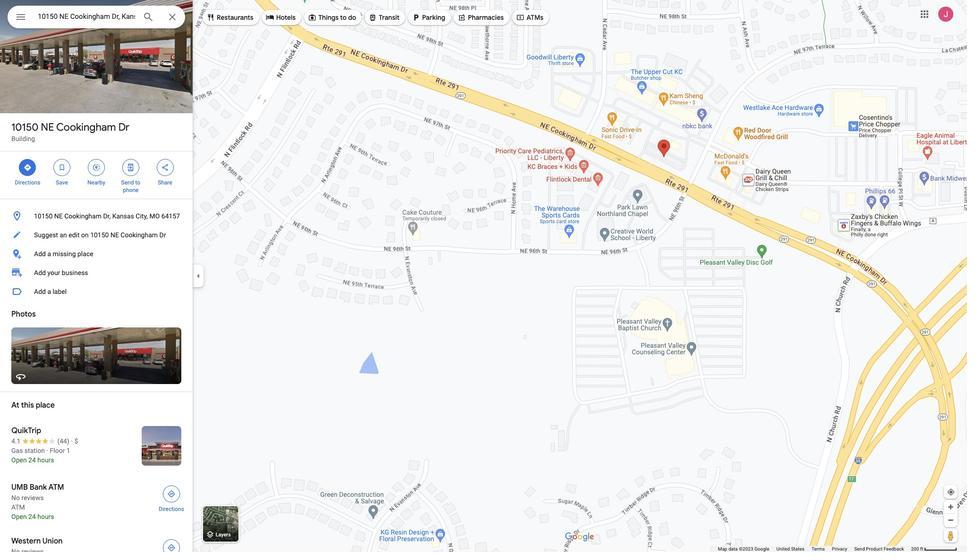 Task type: describe. For each thing, give the bounding box(es) containing it.
add a label button
[[0, 283, 193, 301]]

at
[[11, 401, 19, 411]]

building
[[11, 135, 35, 143]]

0 horizontal spatial place
[[36, 401, 55, 411]]

umb bank atm no reviews atm open 24 hours
[[11, 483, 64, 521]]

©2023
[[739, 547, 754, 552]]

phone
[[123, 187, 139, 194]]

10150 ne cookingham dr, kansas city, mo 64157
[[34, 213, 180, 220]]

4.1 stars 44 reviews image
[[11, 437, 69, 447]]

floor
[[50, 447, 65, 455]]

dr inside 10150 ne cookingham dr building
[[118, 121, 129, 134]]

atms
[[527, 13, 544, 22]]

layers
[[216, 533, 231, 539]]


[[516, 12, 525, 23]]

200 ft button
[[912, 547, 958, 552]]

google
[[755, 547, 770, 552]]

none field inside 10150 ne cookingham dr, kansas city, mo 64157 field
[[38, 11, 135, 22]]

restaurants
[[217, 13, 254, 22]]

missing
[[53, 250, 76, 258]]

open inside gas station · floor 1 open 24 hours
[[11, 457, 27, 465]]

send product feedback button
[[855, 547, 905, 553]]

no
[[11, 495, 20, 502]]

to inside send to phone
[[135, 180, 140, 186]]

$
[[74, 438, 78, 446]]

10150 ne cookingham dr, kansas city, mo 64157 button
[[0, 207, 193, 226]]


[[15, 10, 26, 24]]

ne for dr
[[41, 121, 54, 134]]

western union
[[11, 537, 63, 547]]

64157
[[162, 213, 180, 220]]

data
[[729, 547, 738, 552]]

things
[[319, 13, 339, 22]]

on
[[81, 232, 89, 239]]

ne inside suggest an edit on 10150 ne cookingham dr button
[[111, 232, 119, 239]]


[[207, 12, 215, 23]]

quiktrip
[[11, 427, 41, 436]]

google account: james peterson  
(james.peterson1902@gmail.com) image
[[939, 6, 954, 22]]

your
[[47, 269, 60, 277]]

200
[[912, 547, 920, 552]]

bank
[[30, 483, 47, 493]]

terms
[[812, 547, 825, 552]]

 things to do
[[308, 12, 356, 23]]

· inside gas station · floor 1 open 24 hours
[[47, 447, 48, 455]]

actions for 10150 ne cookingham dr region
[[0, 152, 193, 199]]

hotels
[[276, 13, 296, 22]]

terms button
[[812, 547, 825, 553]]

at this place
[[11, 401, 55, 411]]

10150 ne cookingham dr building
[[11, 121, 129, 143]]

 hotels
[[266, 12, 296, 23]]

footer inside google maps element
[[718, 547, 912, 553]]

directions image for western union
[[167, 544, 176, 553]]

transit
[[379, 13, 400, 22]]

umb
[[11, 483, 28, 493]]

a for missing
[[47, 250, 51, 258]]

add a missing place button
[[0, 245, 193, 264]]

united states button
[[777, 547, 805, 553]]

hours inside 'umb bank atm no reviews atm open 24 hours'
[[37, 514, 54, 521]]

photos
[[11, 310, 36, 319]]

western
[[11, 537, 41, 547]]

10150 ne cookingham dr main content
[[0, 0, 193, 553]]

 restaurants
[[207, 12, 254, 23]]

mo
[[150, 213, 160, 220]]

24 inside gas station · floor 1 open 24 hours
[[28, 457, 36, 465]]

24 inside 'umb bank atm no reviews atm open 24 hours'
[[28, 514, 36, 521]]

· $
[[71, 438, 78, 446]]

200 ft
[[912, 547, 924, 552]]

ne for dr,
[[54, 213, 63, 220]]

 parking
[[412, 12, 446, 23]]

united
[[777, 547, 791, 552]]

send product feedback
[[855, 547, 905, 552]]

add a label
[[34, 288, 67, 296]]

city,
[[136, 213, 148, 220]]


[[58, 163, 66, 173]]

united states
[[777, 547, 805, 552]]

 button
[[8, 6, 34, 30]]

zoom in image
[[948, 504, 955, 511]]

show your location image
[[947, 489, 956, 497]]

add your business link
[[0, 264, 193, 283]]

2 vertical spatial cookingham
[[121, 232, 158, 239]]

10150 for dr
[[11, 121, 39, 134]]

send for send product feedback
[[855, 547, 865, 552]]

gas
[[11, 447, 23, 455]]

business
[[62, 269, 88, 277]]

this
[[21, 401, 34, 411]]



Task type: vqa. For each thing, say whether or not it's contained in the screenshot.
first the a from the bottom of the 10150 ne cookingham dr 'Main Content'
yes



Task type: locate. For each thing, give the bounding box(es) containing it.
0 horizontal spatial ·
[[47, 447, 48, 455]]

24 down reviews
[[28, 514, 36, 521]]

0 vertical spatial ne
[[41, 121, 54, 134]]

states
[[792, 547, 805, 552]]

10150 NE Cookingham Dr, Kansas City, MO 64157 field
[[8, 6, 185, 28]]

add down suggest
[[34, 250, 46, 258]]

1 horizontal spatial atm
[[48, 483, 64, 493]]

to inside ' things to do'
[[340, 13, 347, 22]]

ne
[[41, 121, 54, 134], [54, 213, 63, 220], [111, 232, 119, 239]]

1 vertical spatial dr
[[159, 232, 166, 239]]

1 vertical spatial directions
[[159, 507, 184, 513]]

send inside send product feedback button
[[855, 547, 865, 552]]

1 vertical spatial atm
[[11, 504, 25, 512]]

1 open from the top
[[11, 457, 27, 465]]

add for add your business
[[34, 269, 46, 277]]

send
[[121, 180, 134, 186], [855, 547, 865, 552]]

cookingham for dr
[[56, 121, 116, 134]]

0 vertical spatial ·
[[71, 438, 73, 446]]

suggest
[[34, 232, 58, 239]]

dr down 64157
[[159, 232, 166, 239]]

hours inside gas station · floor 1 open 24 hours
[[37, 457, 54, 465]]

2 open from the top
[[11, 514, 27, 521]]

cookingham for dr,
[[64, 213, 102, 220]]

2 hours from the top
[[37, 514, 54, 521]]

cookingham up on
[[64, 213, 102, 220]]

10150 up the building
[[11, 121, 39, 134]]

send left product
[[855, 547, 865, 552]]

1 vertical spatial add
[[34, 269, 46, 277]]

 search field
[[8, 6, 185, 30]]

do
[[348, 13, 356, 22]]

0 vertical spatial send
[[121, 180, 134, 186]]


[[92, 163, 101, 173]]

add for add a label
[[34, 288, 46, 296]]

2 vertical spatial 10150
[[90, 232, 109, 239]]

 transit
[[369, 12, 400, 23]]

to left do
[[340, 13, 347, 22]]

a inside "add a label" button
[[47, 288, 51, 296]]

3 add from the top
[[34, 288, 46, 296]]

1 24 from the top
[[28, 457, 36, 465]]


[[266, 12, 274, 23]]

2 a from the top
[[47, 288, 51, 296]]

0 vertical spatial open
[[11, 457, 27, 465]]

map data ©2023 google
[[718, 547, 770, 552]]

ne inside 10150 ne cookingham dr building
[[41, 121, 54, 134]]

0 horizontal spatial dr
[[118, 121, 129, 134]]

4.1
[[11, 438, 21, 446]]


[[308, 12, 317, 23]]

zoom out image
[[948, 517, 955, 525]]

feedback
[[884, 547, 905, 552]]

hours down 'station'
[[37, 457, 54, 465]]

1 vertical spatial send
[[855, 547, 865, 552]]

a for label
[[47, 288, 51, 296]]

2 directions image from the top
[[167, 544, 176, 553]]

1 horizontal spatial place
[[78, 250, 93, 258]]

1 vertical spatial hours
[[37, 514, 54, 521]]

1 add from the top
[[34, 250, 46, 258]]

1 horizontal spatial directions
[[159, 507, 184, 513]]

to up phone
[[135, 180, 140, 186]]

place down on
[[78, 250, 93, 258]]

map
[[718, 547, 728, 552]]


[[369, 12, 377, 23]]

open inside 'umb bank atm no reviews atm open 24 hours'
[[11, 514, 27, 521]]

nearby
[[87, 180, 105, 186]]

1 a from the top
[[47, 250, 51, 258]]

2 vertical spatial add
[[34, 288, 46, 296]]

0 vertical spatial add
[[34, 250, 46, 258]]

0 vertical spatial place
[[78, 250, 93, 258]]

1 hours from the top
[[37, 457, 54, 465]]

privacy button
[[833, 547, 848, 553]]

send to phone
[[121, 180, 140, 194]]

atm
[[48, 483, 64, 493], [11, 504, 25, 512]]

a left missing
[[47, 250, 51, 258]]

product
[[867, 547, 883, 552]]

· left floor
[[47, 447, 48, 455]]

add
[[34, 250, 46, 258], [34, 269, 46, 277], [34, 288, 46, 296]]

0 vertical spatial 10150
[[11, 121, 39, 134]]

send up phone
[[121, 180, 134, 186]]

a left label
[[47, 288, 51, 296]]

dr,
[[103, 213, 111, 220]]

0 vertical spatial directions
[[15, 180, 40, 186]]

send for send to phone
[[121, 180, 134, 186]]

1 vertical spatial to
[[135, 180, 140, 186]]

0 vertical spatial dr
[[118, 121, 129, 134]]

2 vertical spatial ne
[[111, 232, 119, 239]]

10150
[[11, 121, 39, 134], [34, 213, 53, 220], [90, 232, 109, 239]]


[[412, 12, 421, 23]]

ft
[[921, 547, 924, 552]]

2 add from the top
[[34, 269, 46, 277]]

1 horizontal spatial dr
[[159, 232, 166, 239]]

1 vertical spatial a
[[47, 288, 51, 296]]

0 horizontal spatial atm
[[11, 504, 25, 512]]

0 horizontal spatial to
[[135, 180, 140, 186]]

add left label
[[34, 288, 46, 296]]

hours
[[37, 457, 54, 465], [37, 514, 54, 521]]

footer
[[718, 547, 912, 553]]

· left price: inexpensive icon
[[71, 438, 73, 446]]

1 directions image from the top
[[167, 490, 176, 499]]

place right this
[[36, 401, 55, 411]]

cookingham inside 10150 ne cookingham dr building
[[56, 121, 116, 134]]

·
[[71, 438, 73, 446], [47, 447, 48, 455]]

directions image for umb bank atm
[[167, 490, 176, 499]]

station
[[24, 447, 45, 455]]

directions inside actions for 10150 ne cookingham dr region
[[15, 180, 40, 186]]

0 vertical spatial atm
[[48, 483, 64, 493]]

cookingham up ''
[[56, 121, 116, 134]]

0 vertical spatial to
[[340, 13, 347, 22]]

1 vertical spatial directions image
[[167, 544, 176, 553]]

0 vertical spatial hours
[[37, 457, 54, 465]]

cookingham down city,
[[121, 232, 158, 239]]

1 horizontal spatial send
[[855, 547, 865, 552]]


[[127, 163, 135, 173]]

1 vertical spatial ne
[[54, 213, 63, 220]]

None field
[[38, 11, 135, 22]]

cookingham
[[56, 121, 116, 134], [64, 213, 102, 220], [121, 232, 158, 239]]

collapse side panel image
[[193, 271, 204, 282]]

0 vertical spatial directions image
[[167, 490, 176, 499]]

10150 for dr,
[[34, 213, 53, 220]]

 atms
[[516, 12, 544, 23]]

1 vertical spatial open
[[11, 514, 27, 521]]

1 vertical spatial 10150
[[34, 213, 53, 220]]

1 horizontal spatial ·
[[71, 438, 73, 446]]

privacy
[[833, 547, 848, 552]]

add your business
[[34, 269, 88, 277]]

 pharmacies
[[458, 12, 504, 23]]

directions image inside western union link
[[167, 544, 176, 553]]

dr up 
[[118, 121, 129, 134]]

add left the your
[[34, 269, 46, 277]]

0 vertical spatial a
[[47, 250, 51, 258]]

directions inside button
[[159, 507, 184, 513]]

kansas
[[112, 213, 134, 220]]

send inside send to phone
[[121, 180, 134, 186]]

atm right bank on the left bottom of page
[[48, 483, 64, 493]]

directions image
[[167, 490, 176, 499], [167, 544, 176, 553]]

1
[[67, 447, 70, 455]]

a
[[47, 250, 51, 258], [47, 288, 51, 296]]


[[23, 163, 32, 173]]

suggest an edit on 10150 ne cookingham dr button
[[0, 226, 193, 245]]

2 24 from the top
[[28, 514, 36, 521]]

dr inside button
[[159, 232, 166, 239]]

hours down reviews
[[37, 514, 54, 521]]

label
[[53, 288, 67, 296]]

gas station · floor 1 open 24 hours
[[11, 447, 70, 465]]

western union link
[[0, 530, 193, 553]]

union
[[42, 537, 63, 547]]

open down gas
[[11, 457, 27, 465]]

10150 inside 10150 ne cookingham dr building
[[11, 121, 39, 134]]

footer containing map data ©2023 google
[[718, 547, 912, 553]]

1 vertical spatial ·
[[47, 447, 48, 455]]

price: inexpensive image
[[74, 438, 78, 446]]

directions image inside directions button
[[167, 490, 176, 499]]

suggest an edit on 10150 ne cookingham dr
[[34, 232, 166, 239]]

1 vertical spatial cookingham
[[64, 213, 102, 220]]

add for add a missing place
[[34, 250, 46, 258]]

1 vertical spatial place
[[36, 401, 55, 411]]

10150 right on
[[90, 232, 109, 239]]

1 horizontal spatial to
[[340, 13, 347, 22]]

a inside add a missing place button
[[47, 250, 51, 258]]

0 horizontal spatial send
[[121, 180, 134, 186]]

1 vertical spatial 24
[[28, 514, 36, 521]]

10150 up suggest
[[34, 213, 53, 220]]

an
[[60, 232, 67, 239]]

pharmacies
[[468, 13, 504, 22]]

ne inside 10150 ne cookingham dr, kansas city, mo 64157 button
[[54, 213, 63, 220]]

google maps element
[[0, 0, 968, 553]]

24 down 'station'
[[28, 457, 36, 465]]

(44)
[[57, 438, 69, 446]]


[[161, 163, 169, 173]]

0 horizontal spatial directions
[[15, 180, 40, 186]]

edit
[[69, 232, 80, 239]]

0 vertical spatial 24
[[28, 457, 36, 465]]

atm down no
[[11, 504, 25, 512]]

open
[[11, 457, 27, 465], [11, 514, 27, 521]]

save
[[56, 180, 68, 186]]

directions button
[[153, 483, 190, 514]]

0 vertical spatial cookingham
[[56, 121, 116, 134]]

open down no
[[11, 514, 27, 521]]

directions
[[15, 180, 40, 186], [159, 507, 184, 513]]

reviews
[[21, 495, 44, 502]]


[[458, 12, 466, 23]]

dr
[[118, 121, 129, 134], [159, 232, 166, 239]]

show street view coverage image
[[945, 529, 958, 543]]

place inside add a missing place button
[[78, 250, 93, 258]]

add a missing place
[[34, 250, 93, 258]]

parking
[[422, 13, 446, 22]]



